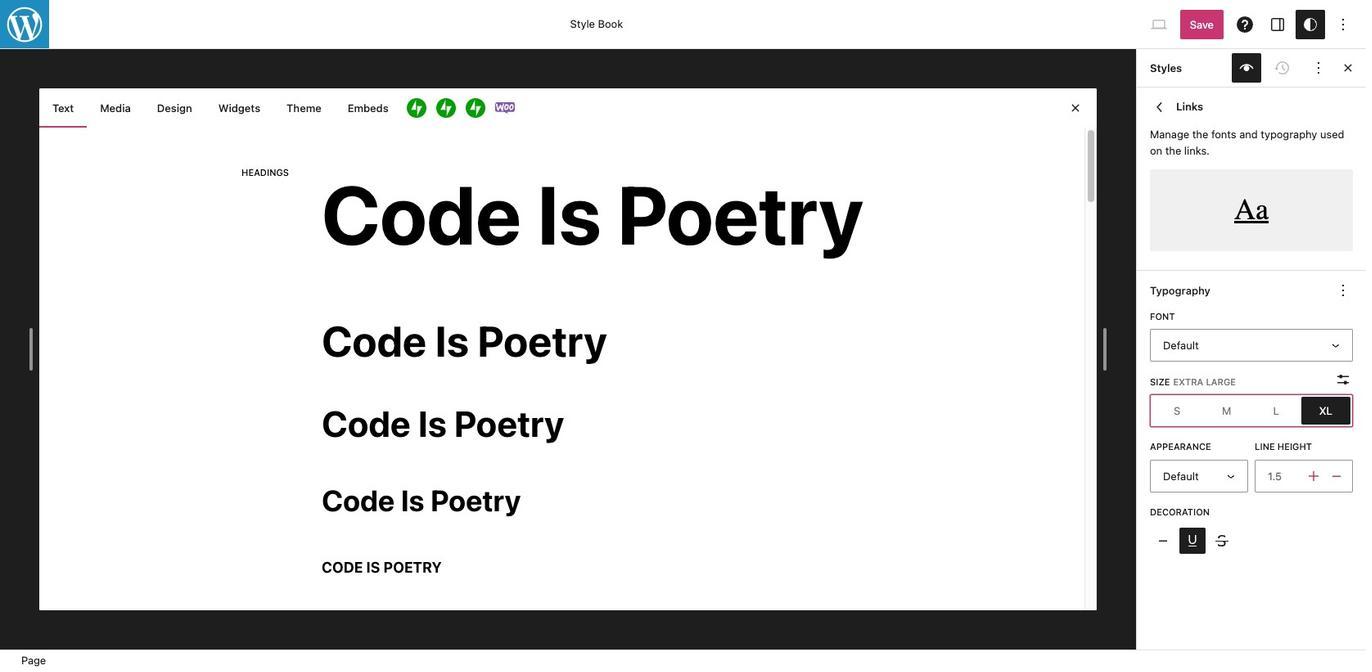 Task type: vqa. For each thing, say whether or not it's contained in the screenshot.
Contact
no



Task type: describe. For each thing, give the bounding box(es) containing it.
font size option group
[[1150, 395, 1353, 428]]

text
[[52, 102, 74, 115]]

height
[[1278, 442, 1313, 452]]

style
[[570, 18, 595, 31]]

styles image
[[1301, 14, 1321, 34]]

aa
[[1235, 193, 1269, 227]]

decoration
[[1150, 507, 1210, 517]]

text button
[[39, 88, 87, 128]]

typography
[[1150, 284, 1211, 297]]

Medium button
[[1202, 397, 1252, 425]]

font
[[1150, 311, 1175, 322]]

typography options image
[[1334, 281, 1353, 301]]

embeds
[[348, 102, 389, 115]]

theme
[[287, 102, 322, 115]]

increment image
[[1304, 467, 1324, 486]]

settings image
[[1268, 14, 1288, 34]]

theme button
[[274, 88, 335, 128]]

default button
[[1150, 460, 1249, 493]]

size extra large element
[[1150, 376, 1236, 388]]

0 horizontal spatial the
[[1166, 144, 1182, 157]]

m
[[1223, 404, 1232, 417]]

manage
[[1150, 128, 1190, 141]]

on
[[1150, 144, 1163, 157]]

style book image
[[1237, 58, 1257, 78]]

media
[[100, 102, 131, 115]]

used
[[1321, 128, 1345, 141]]

woocommerce image
[[495, 98, 515, 118]]

s
[[1174, 404, 1181, 417]]

styles actions menu bar
[[1150, 53, 1334, 83]]

tab list containing text
[[39, 88, 1097, 128]]

close styles image
[[1339, 58, 1358, 78]]

embeds button
[[335, 88, 402, 128]]

forms image
[[407, 98, 426, 118]]

site icon image
[[0, 0, 51, 50]]

l
[[1274, 404, 1280, 417]]

line
[[1255, 442, 1275, 452]]

none image
[[1154, 532, 1173, 551]]

fonts
[[1212, 128, 1237, 141]]



Task type: locate. For each thing, give the bounding box(es) containing it.
Small button
[[1153, 397, 1202, 425]]

appearance
[[1150, 442, 1212, 452]]

page
[[21, 654, 46, 667]]

links.
[[1185, 144, 1210, 157]]

the up links.
[[1193, 128, 1209, 141]]

set custom size image
[[1334, 370, 1353, 390]]

size extra large
[[1150, 376, 1236, 387]]

the
[[1193, 128, 1209, 141], [1166, 144, 1182, 157]]

strikethrough image
[[1213, 532, 1232, 551]]

the down manage
[[1166, 144, 1182, 157]]

xl
[[1320, 404, 1333, 417]]

1 horizontal spatial the
[[1193, 128, 1209, 141]]

earn image
[[436, 98, 456, 118]]

Extra Large button
[[1301, 397, 1351, 425]]

design button
[[144, 88, 205, 128]]

underline image
[[1183, 532, 1203, 551]]

save button
[[1181, 9, 1224, 39]]

media button
[[87, 88, 144, 128]]

widgets
[[218, 102, 260, 115]]

line height
[[1255, 442, 1313, 452]]

and
[[1240, 128, 1258, 141]]

decrement image
[[1327, 467, 1347, 486]]

view image
[[1149, 14, 1169, 34]]

more image
[[1309, 58, 1329, 78]]

close style book image
[[1066, 98, 1086, 118]]

default
[[1164, 470, 1199, 483]]

save
[[1190, 18, 1214, 31]]

manage the fonts and typography used on the links.
[[1150, 128, 1345, 157]]

help image
[[1236, 14, 1255, 34]]

large
[[1206, 376, 1236, 387]]

style book
[[570, 18, 623, 31]]

Large button
[[1252, 397, 1301, 425]]

editor top bar region
[[0, 0, 1367, 49]]

grow image
[[466, 98, 485, 118]]

extra
[[1174, 376, 1204, 387]]

revisions image
[[1273, 58, 1293, 78]]

typography
[[1261, 128, 1318, 141]]

style book element
[[39, 88, 1097, 611]]

1 vertical spatial the
[[1166, 144, 1182, 157]]

design
[[157, 102, 192, 115]]

styles
[[1150, 61, 1183, 74]]

Line height number field
[[1255, 460, 1304, 493]]

widgets button
[[205, 88, 274, 128]]

tab list
[[39, 88, 1097, 128]]

links
[[1177, 100, 1204, 113]]

options image
[[1334, 14, 1353, 34]]

book
[[598, 18, 623, 31]]

size
[[1150, 376, 1171, 387]]

0 vertical spatial the
[[1193, 128, 1209, 141]]

navigate to the previous view image
[[1150, 97, 1170, 117]]



